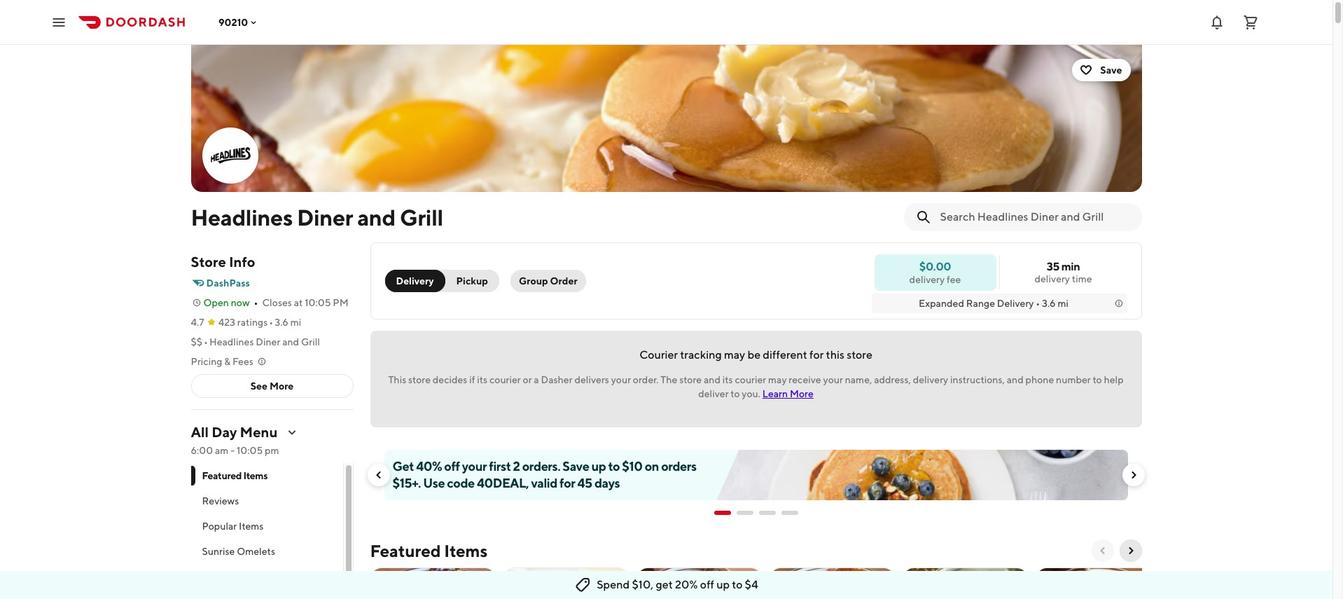 Task type: vqa. For each thing, say whether or not it's contained in the screenshot.
the rightmost its
yes



Task type: describe. For each thing, give the bounding box(es) containing it.
save inside button
[[1101, 64, 1123, 76]]

orders.
[[522, 459, 561, 474]]

0 horizontal spatial 3.6
[[275, 317, 289, 328]]

see more
[[251, 380, 294, 392]]

40%
[[416, 459, 442, 474]]

0 vertical spatial headlines
[[191, 204, 293, 231]]

deliver
[[699, 388, 729, 399]]

this
[[388, 374, 407, 385]]

open
[[204, 297, 229, 308]]

order methods option group
[[385, 270, 500, 292]]

$0.00
[[920, 260, 952, 273]]

off inside get 40% off your first 2 orders. save up to $10 on orders $15+.  use code 40deal, valid for 45 days
[[444, 459, 460, 474]]

Pickup radio
[[437, 270, 500, 292]]

all day menu
[[191, 424, 278, 440]]

min
[[1062, 260, 1081, 273]]

3.6 mi
[[275, 317, 301, 328]]

1 horizontal spatial your
[[611, 374, 631, 385]]

spend
[[597, 578, 630, 591]]

phone
[[1026, 374, 1055, 385]]

notification bell image
[[1209, 14, 1226, 30]]

group order
[[519, 275, 578, 287]]

hearty
[[233, 571, 263, 582]]

sunrise omelets button
[[191, 539, 343, 564]]

reviews
[[202, 495, 239, 507]]

1 horizontal spatial 3.6
[[1042, 298, 1056, 309]]

0 vertical spatial featured
[[202, 470, 242, 481]]

0 vertical spatial previous button of carousel image
[[373, 469, 384, 481]]

save inside get 40% off your first 2 orders. save up to $10 on orders $15+.  use code 40deal, valid for 45 days
[[563, 459, 590, 474]]

$10
[[622, 459, 643, 474]]

this store decides if its courier or a dasher delivers your order. the store and its courier may receive your name, address, delivery instructions, and phone number to help deliver to you.
[[388, 374, 1124, 399]]

pm
[[333, 297, 349, 308]]

1 vertical spatial headlines
[[209, 336, 254, 348]]

• right now
[[254, 297, 258, 308]]

0 vertical spatial mi
[[1058, 298, 1069, 309]]

sunrise
[[202, 546, 235, 557]]

house hearty breakfast plates
[[202, 571, 337, 582]]

menus image
[[286, 427, 297, 438]]

plates
[[309, 571, 337, 582]]

popular items button
[[191, 514, 343, 539]]

next button of carousel image
[[1128, 469, 1140, 481]]

if
[[470, 374, 475, 385]]

get
[[393, 459, 414, 474]]

20%
[[675, 578, 698, 591]]

1 horizontal spatial delivery
[[998, 298, 1034, 309]]

popular
[[202, 521, 237, 532]]

expanded range delivery • 3.6 mi image
[[1114, 298, 1125, 309]]

or
[[523, 374, 532, 385]]

day
[[212, 424, 237, 440]]

2
[[513, 459, 520, 474]]

the
[[661, 374, 678, 385]]

a
[[534, 374, 539, 385]]

receive
[[789, 374, 822, 385]]

pricing & fees button
[[191, 355, 268, 369]]

delivery inside this store decides if its courier or a dasher delivers your order. the store and its courier may receive your name, address, delivery instructions, and phone number to help deliver to you.
[[913, 374, 949, 385]]

featured items heading
[[370, 539, 488, 562]]

delivery inside 35 min delivery time
[[1035, 273, 1071, 284]]

store info
[[191, 254, 255, 270]]

• left 3.6 mi
[[269, 317, 273, 328]]

&
[[224, 356, 231, 367]]

orders
[[662, 459, 697, 474]]

$$ • headlines diner and grill
[[191, 336, 320, 348]]

$10,
[[632, 578, 654, 591]]

6:00
[[191, 445, 213, 456]]

decides
[[433, 374, 468, 385]]

6:00 am - 10:05 pm
[[191, 445, 279, 456]]

items inside button
[[239, 521, 264, 532]]

more for see more
[[270, 380, 294, 392]]

menu
[[240, 424, 278, 440]]

1 horizontal spatial previous button of carousel image
[[1098, 545, 1109, 556]]

popular items
[[202, 521, 264, 532]]

you.
[[742, 388, 761, 399]]

valid
[[531, 476, 558, 490]]

am
[[215, 445, 229, 456]]

sunrise omelets
[[202, 546, 275, 557]]

more for learn more
[[790, 388, 814, 399]]

group
[[519, 275, 548, 287]]

pricing & fees
[[191, 356, 254, 367]]

pm
[[265, 445, 279, 456]]

learn more link
[[763, 388, 814, 399]]

$0.00 delivery fee
[[910, 260, 962, 285]]

expanded range delivery • 3.6 mi
[[919, 298, 1069, 309]]

see more button
[[192, 375, 353, 397]]

fees
[[233, 356, 254, 367]]

to left $4
[[732, 578, 743, 591]]

breakfast
[[265, 571, 308, 582]]

0 horizontal spatial store
[[408, 374, 431, 385]]

0 horizontal spatial may
[[724, 348, 746, 362]]

• closes at 10:05 pm
[[254, 297, 349, 308]]

learn
[[763, 388, 788, 399]]

select promotional banner element
[[714, 500, 798, 525]]

items inside heading
[[444, 541, 488, 561]]

next button of carousel image
[[1126, 545, 1137, 556]]

• down 35 min delivery time
[[1036, 298, 1041, 309]]

to left the you.
[[731, 388, 740, 399]]

1 vertical spatial up
[[717, 578, 730, 591]]

0 items, open order cart image
[[1243, 14, 1260, 30]]

-
[[231, 445, 235, 456]]

4.7
[[191, 317, 204, 328]]

$4
[[745, 578, 759, 591]]

1 vertical spatial grill
[[301, 336, 320, 348]]

save button
[[1073, 59, 1131, 81]]



Task type: locate. For each thing, give the bounding box(es) containing it.
90210 button
[[219, 16, 259, 28]]

be
[[748, 348, 761, 362]]

1 vertical spatial delivery
[[998, 298, 1034, 309]]

2 vertical spatial items
[[444, 541, 488, 561]]

off
[[444, 459, 460, 474], [701, 578, 715, 591]]

different
[[763, 348, 808, 362]]

1 horizontal spatial more
[[790, 388, 814, 399]]

spend $10, get 20% off up to $4
[[597, 578, 759, 591]]

may
[[724, 348, 746, 362], [769, 374, 787, 385]]

0 horizontal spatial featured items
[[202, 470, 268, 481]]

0 vertical spatial items
[[243, 470, 268, 481]]

1 vertical spatial mi
[[291, 317, 301, 328]]

featured items down 'use'
[[370, 541, 488, 561]]

mi down at
[[291, 317, 301, 328]]

use
[[423, 476, 445, 490]]

• right $$
[[204, 336, 208, 348]]

0 horizontal spatial mi
[[291, 317, 301, 328]]

0 horizontal spatial featured
[[202, 470, 242, 481]]

10:05 for pm
[[237, 445, 263, 456]]

fee
[[947, 274, 962, 285]]

1 horizontal spatial store
[[680, 374, 702, 385]]

2 horizontal spatial store
[[847, 348, 873, 362]]

0 horizontal spatial grill
[[301, 336, 320, 348]]

expanded
[[919, 298, 965, 309]]

1 vertical spatial off
[[701, 578, 715, 591]]

1 courier from the left
[[490, 374, 521, 385]]

info
[[229, 254, 255, 270]]

1 vertical spatial may
[[769, 374, 787, 385]]

delivery down $0.00
[[910, 274, 945, 285]]

headlines up info
[[191, 204, 293, 231]]

1 its from the left
[[477, 374, 488, 385]]

get 40% off your first 2 orders. save up to $10 on orders $15+.  use code 40deal, valid for 45 days
[[393, 459, 697, 490]]

1 vertical spatial featured items
[[370, 541, 488, 561]]

0 horizontal spatial off
[[444, 459, 460, 474]]

help
[[1105, 374, 1124, 385]]

more right the see
[[270, 380, 294, 392]]

1 horizontal spatial off
[[701, 578, 715, 591]]

423 ratings •
[[218, 317, 273, 328]]

get
[[656, 578, 673, 591]]

35 min delivery time
[[1035, 260, 1093, 284]]

10:05 for pm
[[305, 297, 331, 308]]

Delivery radio
[[385, 270, 445, 292]]

items
[[243, 470, 268, 481], [239, 521, 264, 532], [444, 541, 488, 561]]

10:05
[[305, 297, 331, 308], [237, 445, 263, 456]]

at
[[294, 297, 303, 308]]

ratings
[[237, 317, 268, 328]]

delivery left pickup option
[[396, 275, 434, 287]]

items up omelets
[[239, 521, 264, 532]]

1 vertical spatial previous button of carousel image
[[1098, 545, 1109, 556]]

up left $4
[[717, 578, 730, 591]]

1 horizontal spatial diner
[[297, 204, 353, 231]]

your down 'this'
[[824, 374, 843, 385]]

closes
[[262, 297, 292, 308]]

delivery right address,
[[913, 374, 949, 385]]

items up reviews button
[[243, 470, 268, 481]]

•
[[254, 297, 258, 308], [1036, 298, 1041, 309], [269, 317, 273, 328], [204, 336, 208, 348]]

house
[[202, 571, 231, 582]]

headlines diner and grill
[[191, 204, 443, 231]]

for inside get 40% off your first 2 orders. save up to $10 on orders $15+.  use code 40deal, valid for 45 days
[[560, 476, 576, 490]]

may up the learn
[[769, 374, 787, 385]]

more down receive
[[790, 388, 814, 399]]

courier
[[640, 348, 678, 362]]

0 horizontal spatial up
[[592, 459, 606, 474]]

0 horizontal spatial for
[[560, 476, 576, 490]]

time
[[1073, 273, 1093, 284]]

save
[[1101, 64, 1123, 76], [563, 459, 590, 474]]

pickup
[[456, 275, 488, 287]]

0 vertical spatial off
[[444, 459, 460, 474]]

order.
[[633, 374, 659, 385]]

range
[[967, 298, 996, 309]]

grill down 3.6 mi
[[301, 336, 320, 348]]

0 horizontal spatial your
[[462, 459, 487, 474]]

headlines up pricing & fees button
[[209, 336, 254, 348]]

to
[[1093, 374, 1103, 385], [731, 388, 740, 399], [609, 459, 620, 474], [732, 578, 743, 591]]

store
[[191, 254, 226, 270]]

2 its from the left
[[723, 374, 733, 385]]

more inside "button"
[[270, 380, 294, 392]]

0 horizontal spatial more
[[270, 380, 294, 392]]

tracking
[[681, 348, 722, 362]]

group order button
[[511, 270, 586, 292]]

to up days
[[609, 459, 620, 474]]

may left be
[[724, 348, 746, 362]]

your inside get 40% off your first 2 orders. save up to $10 on orders $15+.  use code 40deal, valid for 45 days
[[462, 459, 487, 474]]

35
[[1047, 260, 1060, 273]]

see
[[251, 380, 268, 392]]

featured down $15+.
[[370, 541, 441, 561]]

0 vertical spatial grill
[[400, 204, 443, 231]]

0 vertical spatial diner
[[297, 204, 353, 231]]

0 vertical spatial may
[[724, 348, 746, 362]]

now
[[231, 297, 250, 308]]

0 vertical spatial 3.6
[[1042, 298, 1056, 309]]

1 horizontal spatial up
[[717, 578, 730, 591]]

1 horizontal spatial grill
[[400, 204, 443, 231]]

3.6 down closes
[[275, 317, 289, 328]]

up inside get 40% off your first 2 orders. save up to $10 on orders $15+.  use code 40deal, valid for 45 days
[[592, 459, 606, 474]]

3.6 down 35 min delivery time
[[1042, 298, 1056, 309]]

1 vertical spatial for
[[560, 476, 576, 490]]

Item Search search field
[[941, 209, 1131, 225]]

your left order.
[[611, 374, 631, 385]]

2 horizontal spatial your
[[824, 374, 843, 385]]

0 horizontal spatial 10:05
[[237, 445, 263, 456]]

to left the "help"
[[1093, 374, 1103, 385]]

for left 45
[[560, 476, 576, 490]]

courier up the you.
[[735, 374, 767, 385]]

mi down 35 min delivery time
[[1058, 298, 1069, 309]]

store right this
[[408, 374, 431, 385]]

order
[[550, 275, 578, 287]]

1 horizontal spatial its
[[723, 374, 733, 385]]

featured down am
[[202, 470, 242, 481]]

previous button of carousel image left next button of carousel image
[[1098, 545, 1109, 556]]

off up code
[[444, 459, 460, 474]]

1 vertical spatial featured
[[370, 541, 441, 561]]

courier left or
[[490, 374, 521, 385]]

1 vertical spatial 3.6
[[275, 317, 289, 328]]

0 horizontal spatial previous button of carousel image
[[373, 469, 384, 481]]

1 horizontal spatial featured
[[370, 541, 441, 561]]

1 vertical spatial 10:05
[[237, 445, 263, 456]]

0 horizontal spatial courier
[[490, 374, 521, 385]]

store right 'this'
[[847, 348, 873, 362]]

days
[[595, 476, 620, 490]]

0 vertical spatial delivery
[[396, 275, 434, 287]]

first
[[489, 459, 511, 474]]

40deal,
[[477, 476, 529, 490]]

1 vertical spatial diner
[[256, 336, 281, 348]]

its right if
[[477, 374, 488, 385]]

grill
[[400, 204, 443, 231], [301, 336, 320, 348]]

1 horizontal spatial for
[[810, 348, 824, 362]]

open menu image
[[50, 14, 67, 30]]

courier
[[490, 374, 521, 385], [735, 374, 767, 385]]

delivery inside $0.00 delivery fee
[[910, 274, 945, 285]]

to inside get 40% off your first 2 orders. save up to $10 on orders $15+.  use code 40deal, valid for 45 days
[[609, 459, 620, 474]]

10:05 right -
[[237, 445, 263, 456]]

house hearty breakfast plates button
[[191, 564, 343, 589]]

delivery inside option
[[396, 275, 434, 287]]

grill up the delivery option
[[400, 204, 443, 231]]

and
[[357, 204, 396, 231], [282, 336, 299, 348], [704, 374, 721, 385], [1007, 374, 1024, 385]]

featured inside "featured items" heading
[[370, 541, 441, 561]]

instructions,
[[951, 374, 1005, 385]]

store right the the
[[680, 374, 702, 385]]

0 horizontal spatial diner
[[256, 336, 281, 348]]

1 horizontal spatial save
[[1101, 64, 1123, 76]]

previous button of carousel image
[[373, 469, 384, 481], [1098, 545, 1109, 556]]

0 horizontal spatial its
[[477, 374, 488, 385]]

mi
[[1058, 298, 1069, 309], [291, 317, 301, 328]]

items down code
[[444, 541, 488, 561]]

0 vertical spatial featured items
[[202, 470, 268, 481]]

pricing
[[191, 356, 222, 367]]

1 horizontal spatial mi
[[1058, 298, 1069, 309]]

1 horizontal spatial courier
[[735, 374, 767, 385]]

up up days
[[592, 459, 606, 474]]

name,
[[845, 374, 873, 385]]

open now
[[204, 297, 250, 308]]

0 vertical spatial up
[[592, 459, 606, 474]]

2 courier from the left
[[735, 374, 767, 385]]

1 vertical spatial save
[[563, 459, 590, 474]]

90210
[[219, 16, 248, 28]]

1 horizontal spatial may
[[769, 374, 787, 385]]

delivery right range
[[998, 298, 1034, 309]]

1 vertical spatial items
[[239, 521, 264, 532]]

423
[[218, 317, 235, 328]]

its up the deliver
[[723, 374, 733, 385]]

3.6
[[1042, 298, 1056, 309], [275, 317, 289, 328]]

previous button of carousel image left get
[[373, 469, 384, 481]]

headlines diner and grill image
[[191, 45, 1142, 192], [204, 129, 257, 182]]

for left 'this'
[[810, 348, 824, 362]]

off right 20%
[[701, 578, 715, 591]]

all
[[191, 424, 209, 440]]

code
[[447, 476, 475, 490]]

your up code
[[462, 459, 487, 474]]

0 vertical spatial for
[[810, 348, 824, 362]]

featured items down 6:00 am - 10:05 pm
[[202, 470, 268, 481]]

0 horizontal spatial save
[[563, 459, 590, 474]]

delivery
[[396, 275, 434, 287], [998, 298, 1034, 309]]

delivery left time
[[1035, 273, 1071, 284]]

0 horizontal spatial delivery
[[396, 275, 434, 287]]

10:05 right at
[[305, 297, 331, 308]]

address,
[[875, 374, 911, 385]]

dasher
[[541, 374, 573, 385]]

courier tracking may be different for this store
[[640, 348, 873, 362]]

delivers
[[575, 374, 609, 385]]

1 horizontal spatial 10:05
[[305, 297, 331, 308]]

learn more
[[763, 388, 814, 399]]

1 horizontal spatial featured items
[[370, 541, 488, 561]]

may inside this store decides if its courier or a dasher delivers your order. the store and its courier may receive your name, address, delivery instructions, and phone number to help deliver to you.
[[769, 374, 787, 385]]

up
[[592, 459, 606, 474], [717, 578, 730, 591]]

0 vertical spatial save
[[1101, 64, 1123, 76]]

on
[[645, 459, 659, 474]]

0 vertical spatial 10:05
[[305, 297, 331, 308]]



